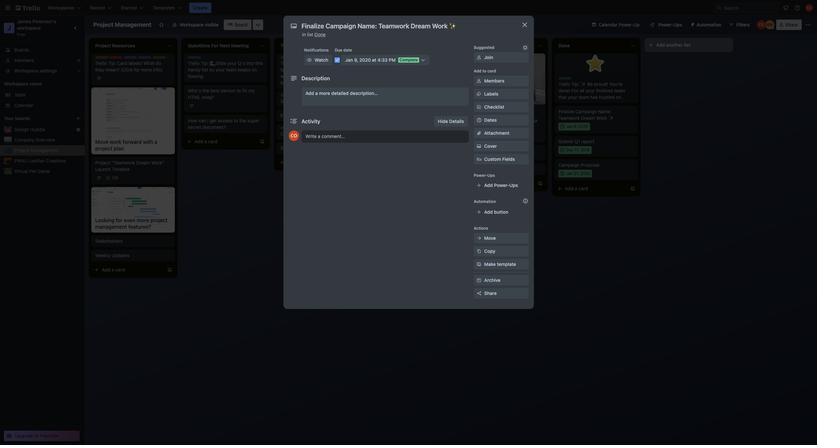 Task type: vqa. For each thing, say whether or not it's contained in the screenshot.
Made By Trello link
no



Task type: describe. For each thing, give the bounding box(es) containing it.
finalize
[[559, 109, 575, 114]]

17,
[[575, 148, 580, 152]]

jan 31, 2020
[[567, 171, 591, 176]]

members for the leftmost the "members" link
[[14, 57, 34, 63]]

jan 9, 2020
[[567, 124, 589, 129]]

add a card for trello tip: 💬for those in-between tasks that are almost done but also awaiting one last step.
[[380, 130, 403, 135]]

your down be
[[586, 88, 596, 93]]

last
[[401, 73, 409, 79]]

1 horizontal spatial share button
[[777, 20, 803, 30]]

dream inside finalize campaign name: teamwork dream work ✨
[[582, 115, 595, 121]]

dreamy"
[[322, 145, 340, 151]]

that inside trello tip trello tip: splash those redtape- heavy issues that are slowing your team down here.
[[494, 118, 503, 123]]

font
[[341, 145, 351, 151]]

0 horizontal spatial project management
[[14, 148, 58, 153]]

assigned
[[332, 60, 351, 66]]

1 vertical spatial members link
[[474, 76, 529, 86]]

list right 'customer'
[[317, 131, 323, 136]]

do
[[156, 60, 161, 66]]

proud!
[[595, 81, 609, 87]]

work
[[597, 115, 608, 121]]

add a card down 'custom'
[[473, 181, 496, 186]]

edit
[[281, 113, 289, 118]]

attachment
[[485, 130, 510, 136]]

0 horizontal spatial management
[[31, 148, 58, 153]]

dream inside project "teamwork dream work" launch timeline
[[136, 160, 150, 166]]

cover link
[[474, 141, 529, 151]]

add a card for trello tip: card labels! what do they mean? (click for more info)
[[102, 267, 125, 272]]

your boards with 5 items element
[[4, 115, 66, 122]]

almost
[[403, 67, 417, 72]]

Dec 17, 2019 checkbox
[[559, 146, 592, 154]]

members for bottommost the "members" link
[[485, 78, 505, 84]]

custom
[[485, 156, 501, 162]]

list inside trello tip trello tip: 🌊slide your q's into this handy list so your team keeps on flowing.
[[202, 67, 208, 72]]

another
[[667, 42, 683, 48]]

Jan 31, 2020 checkbox
[[559, 170, 593, 178]]

add a card button down jan 31, 2020
[[555, 183, 628, 194]]

0
[[112, 175, 115, 180]]

a for add a card button associated with trello tip: 🌊slide your q's into this handy list so your team keeps on flowing.
[[204, 139, 207, 144]]

info)
[[153, 67, 163, 72]]

primary element
[[0, 0, 818, 16]]

between
[[428, 60, 446, 66]]

trello tip: 🌊slide your q's into this handy list so your team keeps on flowing. link
[[188, 60, 264, 80]]

color: lime, title: "halp" element
[[153, 56, 166, 61]]

0 horizontal spatial members link
[[0, 55, 85, 66]]

design huddle
[[14, 127, 45, 132]]

1 vertical spatial color: purple, title: "design team" element
[[281, 94, 305, 99]]

company
[[14, 137, 34, 143]]

copy
[[485, 248, 496, 254]]

more inside the trello tip: card labels! what do they mean? (click for more info)
[[141, 67, 152, 72]]

share for the right share button
[[786, 22, 799, 27]]

so inside trello tip trello tip: 🌊slide your q's into this handy list so your team keeps on flowing.
[[210, 67, 215, 72]]

overview
[[36, 137, 55, 143]]

j link
[[4, 23, 14, 33]]

add left add power-ups
[[473, 181, 481, 186]]

tip for trello tip: ✨ be proud! you're done! for all your finished tasks that your team has hustled on.
[[571, 77, 576, 82]]

snag?
[[202, 94, 214, 100]]

a for add a card button corresponding to trello tip: card labels! what do they mean? (click for more info)
[[112, 267, 114, 272]]

sm image for checklist
[[476, 104, 483, 110]]

company overview link
[[14, 137, 81, 143]]

power-ups inside button
[[659, 22, 683, 27]]

your left 'q's'
[[228, 60, 237, 66]]

add up banner
[[306, 90, 314, 96]]

contracts
[[490, 152, 510, 157]]

jan for jan 9, 2020 at 4:33 pm
[[346, 57, 353, 63]]

star or unstar board image
[[159, 22, 164, 27]]

design for design huddle
[[14, 127, 29, 132]]

best
[[211, 88, 220, 93]]

add power-ups link
[[474, 180, 529, 191]]

virtual pet game
[[14, 168, 50, 174]]

trello tip: card labels! what do they mean? (click for more info)
[[95, 60, 163, 72]]

team inside trello tip trello tip: ✨ be proud! you're done! for all your finished tasks that your team has hustled on.
[[579, 94, 590, 100]]

tip: for trello tip: this is where assigned tasks live so that your team can see who's working on what and when it's due.
[[294, 60, 302, 66]]

2020 for jan 9, 2020 at 4:33 pm
[[360, 57, 371, 63]]

sm image for copy
[[476, 248, 483, 255]]

free
[[17, 32, 25, 37]]

those for almost
[[409, 60, 421, 66]]

report
[[582, 139, 595, 144]]

a down 'custom'
[[483, 181, 485, 186]]

flowing.
[[188, 73, 205, 79]]

updates
[[112, 253, 130, 258]]

ups inside button
[[674, 22, 683, 27]]

to inside 'how can i get access to the super secret document?'
[[234, 118, 238, 123]]

mark due date as complete image
[[335, 57, 340, 63]]

add another list
[[657, 42, 691, 48]]

sm image for suggested
[[523, 44, 529, 51]]

edit email drafts
[[281, 113, 315, 118]]

color: sky, title: "trello tip" element for trello tip: splash those redtape- heavy issues that are slowing your team down here.
[[466, 107, 484, 112]]

freelancer contracts
[[466, 152, 510, 157]]

attachment button
[[474, 128, 529, 138]]

calendar power-up link
[[588, 20, 644, 30]]

board
[[235, 22, 248, 27]]

that inside trello tip trello tip: ✨ be proud! you're done! for all your finished tasks that your team has hustled on.
[[559, 94, 567, 100]]

project inside text box
[[93, 21, 113, 28]]

add a card button for trello tip: card labels! what do they mean? (click for more info)
[[91, 265, 165, 275]]

9, for jan 9, 2020 at 4:33 pm
[[354, 57, 359, 63]]

tip: for trello tip: 💬for those in-between tasks that are almost done but also awaiting one last step.
[[386, 60, 394, 66]]

project management link
[[14, 147, 81, 154]]

that inside trello tip trello tip: this is where assigned tasks live so that your team can see who's working on what and when it's due.
[[308, 67, 316, 72]]

ben nelson (bennelson96) image
[[766, 20, 775, 29]]

your down 🌊slide
[[216, 67, 225, 72]]

color: sky, title: "trello tip" element for trello tip: this is where assigned tasks live so that your team can see who's working on what and when it's due.
[[281, 56, 298, 61]]

pwau leather creations
[[14, 158, 66, 164]]

tip inside trello tip trello tip: splash those redtape- heavy issues that are slowing your team down here.
[[478, 107, 484, 112]]

can inside 'how can i get access to the super secret document?'
[[199, 118, 206, 123]]

is
[[313, 60, 316, 66]]

submit q1 report link
[[559, 138, 635, 145]]

0 notifications image
[[783, 4, 790, 12]]

campaign inside finalize campaign name: teamwork dream work ✨
[[576, 109, 597, 114]]

"teamy
[[305, 145, 320, 151]]

trello tip: card labels! what do they mean? (click for more info) link
[[95, 60, 171, 73]]

search image
[[717, 5, 723, 10]]

✨ inside trello tip trello tip: ✨ be proud! you're done! for all your finished tasks that your team has hustled on.
[[581, 81, 587, 87]]

curate
[[281, 131, 295, 136]]

who's
[[281, 73, 293, 79]]

2 sketch from the top
[[281, 145, 295, 151]]

Jan 9, 2020 checkbox
[[559, 123, 591, 131]]

this
[[303, 60, 312, 66]]

boards link
[[0, 45, 85, 55]]

priority
[[110, 56, 123, 61]]

jan for jan 31, 2020
[[567, 171, 573, 176]]

submit
[[559, 139, 574, 144]]

table
[[14, 92, 26, 98]]

complete
[[400, 57, 418, 62]]

1 horizontal spatial christina overa (christinaovera) image
[[757, 20, 767, 29]]

team for where
[[328, 67, 338, 72]]

add down jan 31, 2020 checkbox
[[565, 186, 574, 191]]

premium
[[40, 433, 59, 439]]

are for almost
[[395, 67, 402, 72]]

close dialog image
[[521, 21, 529, 29]]

add board image
[[76, 116, 81, 121]]

legal
[[374, 88, 385, 93]]

when
[[339, 73, 351, 79]]

project management inside text box
[[93, 21, 152, 28]]

hide
[[438, 119, 448, 124]]

suggested
[[474, 45, 495, 50]]

sm image for labels
[[476, 91, 483, 97]]

for
[[572, 88, 579, 93]]

design team social media assets
[[374, 102, 415, 112]]

Search field
[[715, 3, 780, 13]]

who's
[[188, 88, 201, 93]]

on inside trello tip trello tip: this is where assigned tasks live so that your team can see who's working on what and when it's due.
[[312, 73, 318, 79]]

weekly updates link
[[95, 252, 171, 259]]

2020 for jan 9, 2020
[[579, 124, 589, 129]]

switch to… image
[[5, 5, 11, 11]]

2 vertical spatial create from template… image
[[538, 181, 543, 186]]

design for design team social media assets
[[374, 102, 387, 107]]

list right in
[[307, 32, 314, 37]]

actions
[[474, 226, 489, 231]]

your inside trello tip trello tip: splash those redtape- heavy issues that are slowing your team down here.
[[529, 118, 538, 123]]

sketch the "teamy dreamy" font
[[281, 145, 351, 151]]

sm image for watch
[[306, 57, 313, 63]]

done
[[419, 67, 429, 72]]

to right upgrade
[[35, 433, 39, 439]]

detailed
[[332, 90, 349, 96]]

watch button
[[304, 55, 332, 65]]

add a card button down custom fields button
[[462, 178, 535, 189]]

who's the best person to fix my html snag?
[[188, 88, 255, 100]]

card down join
[[488, 69, 496, 73]]

huddle
[[30, 127, 45, 132]]

the for sketch
[[296, 145, 303, 151]]

tasks for that
[[374, 67, 385, 72]]

✨ inside finalize campaign name: teamwork dream work ✨
[[609, 115, 615, 121]]

power- inside button
[[659, 22, 674, 27]]

the for who's
[[203, 88, 209, 93]]

archive link
[[474, 275, 529, 286]]

management inside text box
[[115, 21, 152, 28]]

calendar power-up
[[599, 22, 640, 27]]

you're
[[610, 81, 623, 87]]

list inside button
[[685, 42, 691, 48]]

i
[[208, 118, 209, 123]]

review
[[386, 88, 400, 93]]

checklist link
[[474, 102, 529, 112]]

workspace visible
[[180, 22, 219, 27]]

document?
[[203, 124, 226, 130]]

custom fields button
[[474, 156, 529, 163]]

tip: for trello tip: ✨ be proud! you're done! for all your finished tasks that your team has hustled on.
[[572, 81, 580, 87]]

live
[[293, 67, 300, 72]]



Task type: locate. For each thing, give the bounding box(es) containing it.
up
[[634, 22, 640, 27]]

are inside trello tip trello tip: 💬for those in-between tasks that are almost done but also awaiting one last step.
[[395, 67, 402, 72]]

stakeholders link
[[95, 238, 171, 244]]

tip: up "handy"
[[201, 60, 209, 66]]

2 horizontal spatial create from template… image
[[538, 181, 543, 186]]

1 vertical spatial 2020
[[579, 124, 589, 129]]

share down "archive"
[[485, 291, 497, 296]]

in list done
[[302, 32, 326, 37]]

1 horizontal spatial dream
[[582, 115, 595, 121]]

christina overa (christinaovera) image right the filters on the top of page
[[757, 20, 767, 29]]

1 horizontal spatial more
[[319, 90, 330, 96]]

team inside trello tip trello tip: splash those redtape- heavy issues that are slowing your team down here.
[[466, 124, 477, 130]]

1 vertical spatial create from template… image
[[260, 139, 265, 144]]

sm image inside checklist link
[[476, 104, 483, 110]]

dec 17, 2019
[[567, 148, 590, 152]]

dream left work
[[582, 115, 595, 121]]

step.
[[410, 73, 420, 79]]

sm image left join
[[476, 54, 483, 61]]

2 vertical spatial jan
[[567, 171, 573, 176]]

that up one
[[386, 67, 394, 72]]

1 vertical spatial calendar
[[14, 103, 33, 108]]

the inside 'how can i get access to the super secret document?'
[[239, 118, 246, 123]]

sm image for automation
[[688, 20, 697, 29]]

card down 'custom'
[[486, 181, 496, 186]]

color: sky, title: "trello tip" element for trello tip: ✨ be proud! you're done! for all your finished tasks that your team has hustled on.
[[559, 77, 576, 82]]

trello tip: 💬for those in-between tasks that are almost done but also awaiting one last step. link
[[374, 60, 449, 80]]

your down for
[[569, 94, 578, 100]]

sm image for join
[[476, 54, 483, 61]]

team for q's
[[226, 67, 237, 72]]

0 vertical spatial jan
[[346, 57, 353, 63]]

are for slowing
[[504, 118, 511, 123]]

project for project management link
[[14, 148, 29, 153]]

how
[[188, 118, 197, 123]]

1 horizontal spatial can
[[340, 67, 347, 72]]

2 horizontal spatial tasks
[[615, 88, 626, 93]]

tip inside trello tip trello tip: 🌊slide your q's into this handy list so your team keeps on flowing.
[[200, 56, 206, 61]]

members link up "labels" link
[[474, 76, 529, 86]]

2 vertical spatial team
[[388, 102, 398, 107]]

0 vertical spatial color: purple, title: "design team" element
[[124, 56, 148, 61]]

team
[[226, 67, 237, 72], [328, 67, 338, 72], [579, 94, 590, 100], [466, 124, 477, 130]]

that down is at left
[[308, 67, 316, 72]]

members up labels
[[485, 78, 505, 84]]

into
[[246, 60, 254, 66]]

automation inside 'button'
[[697, 22, 722, 27]]

0 horizontal spatial dream
[[136, 160, 150, 166]]

that inside trello tip trello tip: 💬for those in-between tasks that are almost done but also awaiting one last step.
[[386, 67, 394, 72]]

copy link
[[474, 246, 529, 257]]

workspace for workspace views
[[4, 81, 28, 87]]

on.
[[616, 94, 623, 100]]

share left show menu image on the top right
[[786, 22, 799, 27]]

2 so from the left
[[301, 67, 306, 72]]

sm image inside join link
[[476, 54, 483, 61]]

tip: inside trello tip trello tip: 🌊slide your q's into this handy list so your team keeps on flowing.
[[201, 60, 209, 66]]

proposal
[[581, 162, 600, 168]]

calendar for calendar
[[14, 103, 33, 108]]

sm image for move
[[476, 235, 483, 242]]

workspace down create button
[[180, 22, 204, 27]]

tasks inside trello tip trello tip: ✨ be proud! you're done! for all your finished tasks that your team has hustled on.
[[615, 88, 626, 93]]

team for sketch
[[295, 94, 305, 99]]

1 horizontal spatial ups
[[510, 183, 518, 188]]

color: purple, title: "design team" element down legal review
[[374, 102, 398, 107]]

sm image left labels
[[476, 91, 483, 97]]

color: yellow, title: "copy request" element
[[95, 56, 108, 59]]

sm image for make template
[[476, 261, 483, 268]]

heavy
[[466, 118, 479, 123]]

sm image down the actions
[[476, 235, 483, 242]]

a for add a card button corresponding to trello tip: 💬for those in-between tasks that are almost done but also awaiting one last step.
[[390, 130, 392, 135]]

0 horizontal spatial so
[[210, 67, 215, 72]]

stakeholders
[[95, 238, 123, 244]]

color: orange, title: "one more step" element
[[281, 127, 294, 129], [466, 148, 479, 150]]

more down what
[[141, 67, 152, 72]]

1 vertical spatial on
[[312, 73, 318, 79]]

sketch inside 'design team sketch site banner'
[[281, 98, 295, 104]]

sm image inside move link
[[476, 235, 483, 242]]

"teamwork
[[112, 160, 135, 166]]

0 horizontal spatial share
[[485, 291, 497, 296]]

tasks up awaiting
[[374, 67, 385, 72]]

add left button
[[485, 209, 493, 215]]

workspace visible button
[[168, 20, 223, 30]]

team inside trello tip trello tip: this is where assigned tasks live so that your team can see who's working on what and when it's due.
[[328, 67, 338, 72]]

add down the 'secret'
[[195, 139, 203, 144]]

upgrade
[[15, 433, 33, 439]]

team for social
[[388, 102, 398, 107]]

1 vertical spatial campaign
[[559, 162, 580, 168]]

can
[[340, 67, 347, 72], [199, 118, 206, 123]]

0 horizontal spatial workspace
[[4, 81, 28, 87]]

tasks up who's
[[281, 67, 292, 72]]

3 sm image from the top
[[476, 235, 483, 242]]

a down weekly updates
[[112, 267, 114, 272]]

christina overa (christinaovera) image
[[757, 20, 767, 29], [289, 131, 299, 141]]

christina overa (christinaovera) image
[[806, 4, 814, 12]]

1 horizontal spatial color: purple, title: "design team" element
[[281, 94, 305, 99]]

add down weekly
[[102, 267, 111, 272]]

1 horizontal spatial project management
[[93, 21, 152, 28]]

1 horizontal spatial so
[[301, 67, 306, 72]]

tip: for trello tip: 🌊slide your q's into this handy list so your team keeps on flowing.
[[201, 60, 209, 66]]

None text field
[[299, 20, 514, 32]]

0 horizontal spatial ups
[[488, 173, 495, 178]]

christina overa (christinaovera) image down email
[[289, 131, 299, 141]]

0 vertical spatial create from template… image
[[445, 130, 451, 135]]

jan down date
[[346, 57, 353, 63]]

create from template… image
[[445, 130, 451, 135], [260, 139, 265, 144], [538, 181, 543, 186]]

person
[[221, 88, 236, 93]]

color: purple, title: "design team" element down due.
[[281, 94, 305, 99]]

to right access
[[234, 118, 238, 123]]

game
[[37, 168, 50, 174]]

tip: up live
[[294, 60, 302, 66]]

those for slowing
[[504, 111, 515, 117]]

/
[[115, 175, 116, 180]]

0 vertical spatial 2020
[[360, 57, 371, 63]]

add a card for trello tip: 🌊slide your q's into this handy list so your team keeps on flowing.
[[195, 139, 218, 144]]

dates
[[485, 117, 497, 123]]

project inside project "teamwork dream work" launch timeline
[[95, 160, 110, 166]]

0 horizontal spatial can
[[199, 118, 206, 123]]

2 vertical spatial the
[[296, 145, 303, 151]]

tip: inside trello tip trello tip: splash those redtape- heavy issues that are slowing your team down here.
[[479, 111, 487, 117]]

make template
[[485, 262, 517, 267]]

1 horizontal spatial create from template… image
[[445, 130, 451, 135]]

the inside who's the best person to fix my html snag?
[[203, 88, 209, 93]]

sm image inside watch button
[[306, 57, 313, 63]]

create from template… image for trello tip: 💬for those in-between tasks that are almost done but also awaiting one last step.
[[445, 130, 451, 135]]

to left fix
[[237, 88, 241, 93]]

so inside trello tip trello tip: this is where assigned tasks live so that your team can see who's working on what and when it's due.
[[301, 67, 306, 72]]

card for add a card button underneath jan 31, 2020
[[579, 186, 589, 191]]

sm image
[[688, 20, 697, 29], [523, 44, 529, 51], [476, 54, 483, 61], [306, 57, 313, 63], [476, 78, 483, 84], [476, 104, 483, 110], [476, 277, 483, 284]]

more up sketch site banner link
[[319, 90, 330, 96]]

the left "teamy
[[296, 145, 303, 151]]

color: orange, title: "one more step" element for freelancer
[[466, 148, 479, 150]]

show menu image
[[806, 22, 812, 28]]

project "teamwork dream work" launch timeline link
[[95, 160, 171, 173]]

1 horizontal spatial automation
[[697, 22, 722, 27]]

1 horizontal spatial members link
[[474, 76, 529, 86]]

dream
[[582, 115, 595, 121], [136, 160, 150, 166]]

0 vertical spatial christina overa (christinaovera) image
[[757, 20, 767, 29]]

0 vertical spatial share button
[[777, 20, 803, 30]]

sketch left site
[[281, 98, 295, 104]]

social
[[374, 106, 386, 112]]

1 sm image from the top
[[476, 91, 483, 97]]

jan inside checkbox
[[567, 171, 573, 176]]

card
[[117, 60, 127, 66]]

tasks inside trello tip trello tip: this is where assigned tasks live so that your team can see who's working on what and when it's due.
[[281, 67, 292, 72]]

team inside trello tip trello tip: 🌊slide your q's into this handy list so your team keeps on flowing.
[[226, 67, 237, 72]]

it's
[[281, 80, 287, 86]]

4 sm image from the top
[[476, 248, 483, 255]]

to inside who's the best person to fix my html snag?
[[237, 88, 241, 93]]

halp
[[153, 56, 161, 61]]

and
[[330, 73, 338, 79]]

add a card down jan 31, 2020 checkbox
[[565, 186, 589, 191]]

sm image left "archive"
[[476, 277, 483, 284]]

add inside "add another list" button
[[657, 42, 666, 48]]

labels
[[485, 91, 499, 97]]

add a more detailed description… link
[[302, 88, 469, 106]]

color: purple, title: "design team" element
[[124, 56, 148, 61], [281, 94, 305, 99], [374, 102, 398, 107]]

0 vertical spatial are
[[395, 67, 402, 72]]

0 horizontal spatial color: purple, title: "design team" element
[[124, 56, 148, 61]]

calendar inside calendar power-up link
[[599, 22, 618, 27]]

1 horizontal spatial color: orange, title: "one more step" element
[[466, 148, 479, 150]]

campaign down has
[[576, 109, 597, 114]]

9, down teamwork
[[574, 124, 578, 129]]

2 horizontal spatial team
[[388, 102, 398, 107]]

your down the "redtape-"
[[529, 118, 538, 123]]

0 horizontal spatial share button
[[474, 288, 529, 299]]

0 horizontal spatial members
[[14, 57, 34, 63]]

0 horizontal spatial create from template… image
[[260, 139, 265, 144]]

members link
[[0, 55, 85, 66], [474, 76, 529, 86]]

trello tip: this is where assigned tasks live so that your team can see who's working on what and when it's due. link
[[281, 60, 357, 86]]

jan for jan 9, 2020
[[567, 124, 573, 129]]

create button
[[189, 3, 212, 13]]

create from template… image
[[631, 186, 636, 191], [167, 267, 172, 272]]

sm image for archive
[[476, 277, 483, 284]]

are inside trello tip trello tip: splash those redtape- heavy issues that are slowing your team down here.
[[504, 118, 511, 123]]

legal review
[[374, 88, 400, 93]]

those inside trello tip trello tip: 💬for those in-between tasks that are almost done but also awaiting one last step.
[[409, 60, 421, 66]]

add down social
[[380, 130, 389, 135]]

2 vertical spatial ups
[[510, 183, 518, 188]]

team
[[138, 56, 148, 61], [295, 94, 305, 99], [388, 102, 398, 107]]

add a card button for trello tip: 💬for those in-between tasks that are almost done but also awaiting one last step.
[[370, 127, 443, 138]]

color: red, title: "priority" element
[[110, 56, 123, 61]]

create from template… image for project "teamwork dream work" launch timeline
[[167, 267, 172, 272]]

2020 inside jan 31, 2020 checkbox
[[581, 171, 591, 176]]

done link
[[315, 32, 326, 37]]

jan left 31,
[[567, 171, 573, 176]]

curate customer list link
[[281, 131, 357, 137]]

tip for trello tip: this is where assigned tasks live so that your team can see who's working on what and when it's due.
[[292, 56, 298, 61]]

Mark due date as complete checkbox
[[335, 57, 340, 63]]

1 vertical spatial ups
[[488, 173, 495, 178]]

freelancer contracts link
[[466, 151, 542, 158]]

calendar for calendar power-up
[[599, 22, 618, 27]]

add a card down media
[[380, 130, 403, 135]]

2020 for jan 31, 2020
[[581, 171, 591, 176]]

✨ up "all"
[[581, 81, 587, 87]]

0 vertical spatial project management
[[93, 21, 152, 28]]

team right social
[[388, 102, 398, 107]]

make template link
[[474, 259, 529, 270]]

a for add a card button underneath jan 31, 2020
[[575, 186, 578, 191]]

trello inside the trello tip: card labels! what do they mean? (click for more info)
[[95, 60, 107, 66]]

awaiting
[[374, 73, 391, 79]]

card for add a card button associated with trello tip: 🌊slide your q's into this handy list so your team keeps on flowing.
[[208, 139, 218, 144]]

2 sm image from the top
[[476, 143, 483, 150]]

tip: inside trello tip trello tip: 💬for those in-between tasks that are almost done but also awaiting one last step.
[[386, 60, 394, 66]]

color: orange, title: "one more step" element up curate
[[281, 127, 294, 129]]

sm image inside automation 'button'
[[688, 20, 697, 29]]

1 vertical spatial automation
[[474, 199, 496, 204]]

can inside trello tip trello tip: this is where assigned tasks live so that your team can see who's working on what and when it's due.
[[340, 67, 347, 72]]

1 vertical spatial 9,
[[574, 124, 578, 129]]

sm image inside archive link
[[476, 277, 483, 284]]

tasks up on.
[[615, 88, 626, 93]]

2020 inside jan 9, 2020 option
[[579, 124, 589, 129]]

tip inside trello tip trello tip: 💬for those in-between tasks that are almost done but also awaiting one last step.
[[385, 56, 391, 61]]

sm image
[[476, 91, 483, 97], [476, 143, 483, 150], [476, 235, 483, 242], [476, 248, 483, 255], [476, 261, 483, 268]]

are up one
[[395, 67, 402, 72]]

keeps
[[238, 67, 251, 72]]

0 horizontal spatial team
[[138, 56, 148, 61]]

the left super
[[239, 118, 246, 123]]

calendar inside calendar link
[[14, 103, 33, 108]]

activity
[[302, 119, 321, 124]]

pet
[[29, 168, 36, 174]]

trello tip trello tip: 🌊slide your q's into this handy list so your team keeps on flowing.
[[188, 56, 263, 79]]

those inside trello tip trello tip: splash those redtape- heavy issues that are slowing your team down here.
[[504, 111, 515, 117]]

1 vertical spatial share
[[485, 291, 497, 296]]

1 vertical spatial create from template… image
[[167, 267, 172, 272]]

tip inside trello tip trello tip: ✨ be proud! you're done! for all your finished tasks that your team has hustled on.
[[571, 77, 576, 82]]

add inside add button button
[[485, 209, 493, 215]]

2 vertical spatial project
[[95, 160, 110, 166]]

tip: inside trello tip trello tip: ✨ be proud! you're done! for all your finished tasks that your team has hustled on.
[[572, 81, 580, 87]]

🌊slide
[[210, 60, 226, 66]]

1 horizontal spatial are
[[504, 118, 511, 123]]

team up for
[[138, 56, 148, 61]]

0 vertical spatial automation
[[697, 22, 722, 27]]

sm image inside "labels" link
[[476, 91, 483, 97]]

0 vertical spatial members
[[14, 57, 34, 63]]

1 vertical spatial those
[[504, 111, 515, 117]]

sm image inside copy link
[[476, 248, 483, 255]]

card for add a card button corresponding to trello tip: 💬for those in-between tasks that are almost done but also awaiting one last step.
[[394, 130, 403, 135]]

1 horizontal spatial tasks
[[374, 67, 385, 72]]

0 horizontal spatial 9,
[[354, 57, 359, 63]]

add down the suggested
[[474, 69, 482, 73]]

color: sky, title: "trello tip" element for trello tip: 🌊slide your q's into this handy list so your team keeps on flowing.
[[188, 56, 206, 61]]

2020 down finalize campaign name: teamwork dream work ✨
[[579, 124, 589, 129]]

0 horizontal spatial create from template… image
[[167, 267, 172, 272]]

sm image up the freelancer
[[476, 143, 483, 150]]

workspace
[[180, 22, 204, 27], [4, 81, 28, 87]]

sm image down 'close dialog' icon
[[523, 44, 529, 51]]

are left slowing
[[504, 118, 511, 123]]

team up and
[[328, 67, 338, 72]]

tip
[[150, 56, 156, 61], [200, 56, 206, 61], [292, 56, 298, 61], [385, 56, 391, 61], [571, 77, 576, 82], [478, 107, 484, 112]]

design inside design team social media assets
[[374, 102, 387, 107]]

power-ups down 'custom'
[[474, 173, 495, 178]]

ups up another
[[674, 22, 683, 27]]

on inside trello tip trello tip: 🌊slide your q's into this handy list so your team keeps on flowing.
[[252, 67, 257, 72]]

1 vertical spatial power-ups
[[474, 173, 495, 178]]

add another list button
[[645, 38, 734, 52]]

add a card button for trello tip: 🌊slide your q's into this handy list so your team keeps on flowing.
[[184, 136, 257, 147]]

join link
[[474, 52, 529, 63]]

1 horizontal spatial calendar
[[599, 22, 618, 27]]

that down done!
[[559, 94, 567, 100]]

add button
[[485, 209, 509, 215]]

1 vertical spatial project management
[[14, 148, 58, 153]]

those up almost
[[409, 60, 421, 66]]

tip: left 💬for
[[386, 60, 394, 66]]

share for leftmost share button
[[485, 291, 497, 296]]

ups down fields
[[510, 183, 518, 188]]

members link down boards
[[0, 55, 85, 66]]

add a card button down document?
[[184, 136, 257, 147]]

1 vertical spatial members
[[485, 78, 505, 84]]

how can i get access to the super secret document? link
[[188, 118, 264, 131]]

campaign
[[576, 109, 597, 114], [559, 162, 580, 168]]

1 so from the left
[[210, 67, 215, 72]]

design inside 'design team sketch site banner'
[[281, 94, 294, 99]]

1 horizontal spatial create from template… image
[[631, 186, 636, 191]]

workspace for workspace visible
[[180, 22, 204, 27]]

0 vertical spatial team
[[138, 56, 148, 61]]

9, inside option
[[574, 124, 578, 129]]

team inside 'design team sketch site banner'
[[295, 94, 305, 99]]

tip: up mean?
[[108, 60, 116, 66]]

card for add a card button corresponding to trello tip: card labels! what do they mean? (click for more info)
[[115, 267, 125, 272]]

add button button
[[474, 207, 529, 217]]

0 vertical spatial 9,
[[354, 57, 359, 63]]

2020 left at
[[360, 57, 371, 63]]

sm image inside cover link
[[476, 143, 483, 150]]

0 horizontal spatial calendar
[[14, 103, 33, 108]]

your inside trello tip trello tip: this is where assigned tasks live so that your team can see who's working on what and when it's due.
[[317, 67, 327, 72]]

tip for trello tip: 💬for those in-between tasks that are almost done but also awaiting one last step.
[[385, 56, 391, 61]]

assets
[[401, 106, 415, 112]]

calendar down table
[[14, 103, 33, 108]]

1 horizontal spatial ✨
[[609, 115, 615, 121]]

color: sky, title: "trello tip" element
[[138, 56, 156, 61], [188, 56, 206, 61], [281, 56, 298, 61], [374, 56, 391, 61], [559, 77, 576, 82], [466, 107, 484, 112]]

so down 🌊slide
[[210, 67, 215, 72]]

workspace inside button
[[180, 22, 204, 27]]

upgrade to premium
[[15, 433, 59, 439]]

2 vertical spatial color: purple, title: "design team" element
[[374, 102, 398, 107]]

0 vertical spatial calendar
[[599, 22, 618, 27]]

0 vertical spatial management
[[115, 21, 152, 28]]

a down jan 31, 2020 checkbox
[[575, 186, 578, 191]]

automation button
[[688, 20, 726, 30]]

leather
[[29, 158, 45, 164]]

1 horizontal spatial management
[[115, 21, 152, 28]]

team inside design team social media assets
[[388, 102, 398, 107]]

2 horizontal spatial the
[[296, 145, 303, 151]]

design for design team sketch site banner
[[281, 94, 294, 99]]

1 vertical spatial ✨
[[609, 115, 615, 121]]

2019
[[581, 148, 590, 152]]

banner
[[305, 98, 320, 104]]

sm image left watch
[[306, 57, 313, 63]]

✨ down name:
[[609, 115, 615, 121]]

0 vertical spatial workspace
[[180, 22, 204, 27]]

how can i get access to the super secret document?
[[188, 118, 259, 130]]

done!
[[559, 88, 571, 93]]

add a card down document?
[[195, 139, 218, 144]]

card down updates on the bottom
[[115, 267, 125, 272]]

9, for jan 9, 2020
[[574, 124, 578, 129]]

tip for trello tip: 🌊slide your q's into this handy list so your team keeps on flowing.
[[200, 56, 206, 61]]

tasks for live
[[281, 67, 292, 72]]

1 vertical spatial jan
[[567, 124, 573, 129]]

secret
[[188, 124, 201, 130]]

sm image for members
[[476, 78, 483, 84]]

watch
[[315, 57, 329, 63]]

sm image left 'make'
[[476, 261, 483, 268]]

0 / 6
[[112, 175, 118, 180]]

workspace up table
[[4, 81, 28, 87]]

share button down 0 notifications icon
[[777, 20, 803, 30]]

description
[[302, 75, 330, 81]]

virtual
[[14, 168, 28, 174]]

that up here.
[[494, 118, 503, 123]]

to down join
[[483, 69, 487, 73]]

tip: inside the trello tip: card labels! what do they mean? (click for more info)
[[108, 60, 116, 66]]

1 horizontal spatial members
[[485, 78, 505, 84]]

a up sketch site banner link
[[316, 90, 318, 96]]

team down "all"
[[579, 94, 590, 100]]

Board name text field
[[90, 20, 155, 30]]

management down 'overview'
[[31, 148, 58, 153]]

sm image up "add another list" button
[[688, 20, 697, 29]]

join
[[485, 55, 494, 60]]

sm image for cover
[[476, 143, 483, 150]]

1 horizontal spatial 9,
[[574, 124, 578, 129]]

1 vertical spatial more
[[319, 90, 330, 96]]

starred icon image
[[76, 127, 81, 132]]

my
[[249, 88, 255, 93]]

automation down search image
[[697, 22, 722, 27]]

sm image inside the "members" link
[[476, 78, 483, 84]]

all
[[580, 88, 585, 93]]

create from template… image for trello tip: 🌊slide your q's into this handy list so your team keeps on flowing.
[[260, 139, 265, 144]]

0 vertical spatial the
[[203, 88, 209, 93]]

down
[[478, 124, 489, 130]]

but
[[430, 67, 437, 72]]

color: sky, title: "trello tip" element for trello tip: 💬for those in-between tasks that are almost done but also awaiting one last step.
[[374, 56, 391, 61]]

1 sketch from the top
[[281, 98, 295, 104]]

those up slowing
[[504, 111, 515, 117]]

automation up the add button
[[474, 199, 496, 204]]

2 horizontal spatial ups
[[674, 22, 683, 27]]

2 horizontal spatial color: purple, title: "design team" element
[[374, 102, 398, 107]]

tip: up issues
[[479, 111, 487, 117]]

2 vertical spatial 2020
[[581, 171, 591, 176]]

color: orange, title: "one more step" element for curate
[[281, 127, 294, 129]]

1 vertical spatial share button
[[474, 288, 529, 299]]

trello tip: ✨ be proud! you're done! for all your finished tasks that your team has hustled on. link
[[559, 81, 635, 101]]

campaign inside campaign proposal link
[[559, 162, 580, 168]]

1 vertical spatial team
[[295, 94, 305, 99]]

add power-ups
[[485, 183, 518, 188]]

5 sm image from the top
[[476, 261, 483, 268]]

fix
[[242, 88, 247, 93]]

0 vertical spatial more
[[141, 67, 152, 72]]

0 horizontal spatial the
[[203, 88, 209, 93]]

customize views image
[[255, 22, 262, 28]]

jan inside option
[[567, 124, 573, 129]]

share button down archive link
[[474, 288, 529, 299]]

2020 right 31,
[[581, 171, 591, 176]]

Write a comment text field
[[302, 131, 469, 142]]

create from template… image for submit q1 report
[[631, 186, 636, 191]]

details
[[450, 119, 464, 124]]

1 vertical spatial christina overa (christinaovera) image
[[289, 131, 299, 141]]

team for redtape-
[[466, 124, 477, 130]]

can left "i"
[[199, 118, 206, 123]]

sm image left copy
[[476, 248, 483, 255]]

0 vertical spatial project
[[93, 21, 113, 28]]

where
[[318, 60, 330, 66]]

0 vertical spatial color: orange, title: "one more step" element
[[281, 127, 294, 129]]

list right "handy"
[[202, 67, 208, 72]]

hide details link
[[434, 116, 468, 127]]

tasks inside trello tip trello tip: 💬for those in-between tasks that are almost done but also awaiting one last step.
[[374, 67, 385, 72]]

1 vertical spatial are
[[504, 118, 511, 123]]

0 vertical spatial members link
[[0, 55, 85, 66]]

so up working
[[301, 67, 306, 72]]

project for project "teamwork dream work" launch timeline link
[[95, 160, 110, 166]]

to
[[483, 69, 487, 73], [237, 88, 241, 93], [234, 118, 238, 123], [35, 433, 39, 439]]

management
[[115, 21, 152, 28], [31, 148, 58, 153]]

0 horizontal spatial color: orange, title: "one more step" element
[[281, 127, 294, 129]]

get
[[210, 118, 217, 123]]

0 horizontal spatial power-ups
[[474, 173, 495, 178]]

tip: inside trello tip trello tip: this is where assigned tasks live so that your team can see who's working on what and when it's due.
[[294, 60, 302, 66]]

curate customer list
[[281, 131, 323, 136]]

color: orange, title: "one more step" element up the freelancer
[[466, 148, 479, 150]]

tip inside trello tip trello tip: this is where assigned tasks live so that your team can see who's working on what and when it's due.
[[292, 56, 298, 61]]

add left another
[[657, 42, 666, 48]]

0 vertical spatial dream
[[582, 115, 595, 121]]

add inside add power-ups link
[[485, 183, 493, 188]]

open information menu image
[[795, 5, 802, 11]]

1 vertical spatial dream
[[136, 160, 150, 166]]

card down media
[[394, 130, 403, 135]]

sm image inside the make template link
[[476, 261, 483, 268]]



